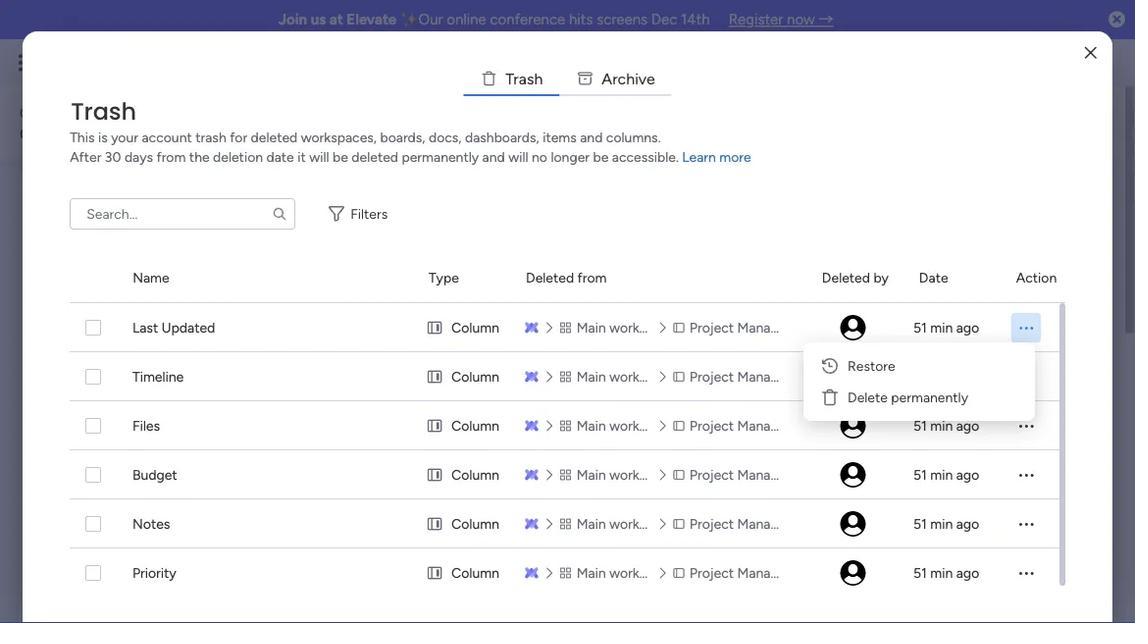 Task type: vqa. For each thing, say whether or not it's contained in the screenshot.
Column cell for Priority
yes



Task type: locate. For each thing, give the bounding box(es) containing it.
more down solution
[[976, 450, 1013, 468]]

project management link for priority
[[671, 563, 819, 584]]

building
[[901, 352, 959, 370]]

5 main workspace from the top
[[577, 516, 676, 533]]

tailored
[[874, 407, 927, 425]]

a down delete
[[862, 407, 870, 425]]

deleted up date
[[251, 129, 298, 146]]

0 horizontal spatial permanently
[[402, 149, 479, 165]]

4 column cell from the top
[[426, 451, 500, 500]]

table containing name
[[70, 253, 1066, 598]]

4 menu image from the top
[[1017, 465, 1037, 485]]

boards, left docs,
[[380, 129, 426, 146]]

0 vertical spatial more
[[720, 149, 752, 165]]

delete permanently menu item
[[812, 382, 1028, 413]]

for up "deletion" on the top left of the page
[[230, 129, 248, 146]]

the
[[189, 149, 210, 165]]

51 down learn more 'button' on the right of the page
[[914, 516, 928, 533]]

1 horizontal spatial h
[[627, 69, 635, 88]]

2 main workspace from the top
[[577, 369, 676, 385]]

deleted left by
[[823, 270, 871, 286]]

join us at elevate ✨ our online conference hits screens dec 14th
[[278, 11, 710, 28]]

deleted down the workspaces,
[[352, 149, 399, 165]]

0 horizontal spatial be
[[333, 149, 348, 165]]

0 vertical spatial from
[[157, 149, 186, 165]]

workspace for notes
[[610, 516, 676, 533]]

type column header
[[429, 253, 503, 302]]

main workspace link for timeline
[[558, 366, 676, 388]]

1 horizontal spatial permanently
[[892, 389, 969, 406]]

4 ago from the top
[[957, 516, 980, 533]]

project for priority
[[690, 565, 735, 582]]

column header
[[70, 253, 109, 302]]

templates image image
[[820, 188, 1099, 333], [830, 522, 1089, 623]]

management for timeline
[[738, 369, 819, 385]]

1 column from the top
[[452, 320, 500, 336]]

main workspace link for last updated
[[558, 317, 676, 339]]

min left help
[[931, 565, 954, 582]]

3 min from the top
[[931, 467, 954, 484]]

learn
[[683, 149, 717, 165], [933, 450, 972, 468]]

1 project management link from the top
[[671, 317, 819, 339]]

work
[[824, 383, 860, 402]]

from inside the trash this is your account trash for deleted workspaces, boards, docs, dashboards, items and columns. after 30 days from the deletion date it will be deleted permanently and will no longer be accessible. learn more
[[157, 149, 186, 165]]

2 r from the left
[[613, 69, 618, 88]]

51 left help
[[914, 565, 928, 582]]

6 main workspace link from the top
[[558, 563, 676, 584]]

and right inbox
[[313, 124, 340, 143]]

0 horizontal spatial more
[[720, 149, 752, 165]]

learn down solution
[[933, 450, 972, 468]]

deleted right type column header
[[526, 270, 574, 286]]

project management link for notes
[[671, 513, 819, 535]]

5 51 min ago from the top
[[914, 565, 980, 582]]

>
[[210, 431, 219, 448]]

2 column cell from the top
[[426, 352, 500, 402]]

2 main workspace link from the top
[[558, 366, 676, 388]]

6 column cell from the top
[[426, 549, 500, 598]]

dec
[[652, 11, 678, 28]]

will left no
[[509, 149, 529, 165]]

51 for budget
[[914, 467, 928, 484]]

row
[[70, 303, 1061, 352], [70, 352, 1061, 402], [70, 402, 1061, 451], [70, 451, 1061, 500], [70, 500, 1061, 549], [70, 549, 1061, 598]]

main for files
[[577, 418, 607, 434]]

0 horizontal spatial boards,
[[214, 124, 267, 143]]

2 be from the left
[[593, 149, 609, 165]]

cell
[[1011, 303, 1061, 352]]

s
[[527, 69, 534, 88]]

min
[[931, 320, 954, 336], [931, 418, 954, 434], [931, 467, 954, 484], [931, 516, 954, 533], [931, 565, 954, 582]]

notes
[[133, 516, 170, 533]]

action column header
[[1017, 253, 1066, 302]]

h right t
[[534, 69, 543, 88]]

0 horizontal spatial h
[[534, 69, 543, 88]]

a r c h i v e
[[602, 69, 656, 88]]

deleted
[[526, 270, 574, 286], [823, 270, 871, 286]]

Search for items in the recycle bin search field
[[70, 198, 296, 230]]

column for last updated
[[452, 320, 500, 336]]

restore
[[848, 358, 896, 375]]

be
[[333, 149, 348, 165], [593, 149, 609, 165]]

r
[[514, 69, 519, 88], [613, 69, 618, 88]]

main for priority
[[577, 565, 607, 582]]

5 column from the top
[[452, 516, 500, 533]]

row containing files
[[70, 402, 1061, 451]]

1 vertical spatial templates image image
[[830, 522, 1089, 623]]

a for s
[[519, 69, 527, 88]]

3 row from the top
[[70, 402, 1061, 451]]

51 min ago up need help building your workflow?
[[914, 320, 980, 336]]

public board image
[[68, 398, 89, 419]]

min for last updated
[[931, 320, 954, 336]]

min down delete permanently menu item on the bottom of page
[[931, 418, 954, 434]]

min up need help building your workflow?
[[931, 320, 954, 336]]

2 horizontal spatial and
[[580, 129, 603, 146]]

bob builder image
[[841, 315, 867, 341]]

0 horizontal spatial a
[[519, 69, 527, 88]]

51
[[914, 320, 928, 336], [914, 418, 928, 434], [914, 467, 928, 484], [914, 516, 928, 533], [914, 565, 928, 582]]

last
[[133, 320, 158, 336]]

management
[[738, 320, 819, 336], [738, 369, 819, 385], [153, 399, 248, 418], [738, 418, 819, 434], [738, 467, 819, 484], [738, 516, 819, 533], [738, 565, 819, 582]]

menu image right "learn more" at the bottom right of the page
[[1017, 465, 1037, 485]]

r left "s"
[[514, 69, 519, 88]]

0 horizontal spatial will
[[309, 149, 329, 165]]

menu image left to
[[1017, 367, 1037, 387]]

project
[[690, 320, 735, 336], [690, 369, 735, 385], [96, 399, 149, 418], [690, 418, 735, 434], [690, 467, 735, 484], [690, 516, 735, 533], [690, 565, 735, 582]]

boards, up "deletion" on the top left of the page
[[214, 124, 267, 143]]

management for priority
[[738, 565, 819, 582]]

2 min from the top
[[931, 418, 954, 434]]

good
[[20, 104, 54, 121]]

3 column cell from the top
[[426, 402, 500, 451]]

will right it
[[309, 149, 329, 165]]

ago
[[957, 320, 980, 336], [957, 418, 980, 434], [957, 467, 980, 484], [957, 516, 980, 533], [957, 565, 980, 582]]

boards,
[[214, 124, 267, 143], [380, 129, 426, 146]]

0 horizontal spatial workspaces
[[100, 574, 197, 595]]

1 51 min ago from the top
[[914, 320, 980, 336]]

need
[[824, 352, 863, 370]]

1 vertical spatial learn
[[933, 450, 972, 468]]

2 51 min ago from the top
[[914, 418, 980, 434]]

main workspace for priority
[[577, 565, 676, 582]]

project management for priority
[[690, 565, 819, 582]]

project for last updated
[[690, 320, 735, 336]]

a
[[602, 69, 613, 88]]

1 horizontal spatial for
[[991, 407, 1011, 425]]

1 horizontal spatial workspaces
[[343, 124, 427, 143]]

boards, inside good afternoon, bob! quickly access your recent boards, inbox and workspaces
[[214, 124, 267, 143]]

menu image up workflow?
[[1018, 319, 1036, 337]]

3 51 from the top
[[914, 467, 928, 484]]

4 column from the top
[[452, 467, 500, 484]]

workspaces,
[[301, 129, 377, 146]]

1 deleted from the left
[[526, 270, 574, 286]]

4 main workspace link from the top
[[558, 464, 676, 486]]

2 project management link from the top
[[671, 366, 819, 388]]

main workspace link
[[558, 317, 676, 339], [558, 366, 676, 388], [558, 415, 676, 437], [558, 464, 676, 486], [558, 513, 676, 535], [558, 563, 676, 584]]

0 vertical spatial learn
[[683, 149, 717, 165]]

0 vertical spatial workspaces
[[343, 124, 427, 143]]

project for files
[[690, 418, 735, 434]]

learn right "accessible."
[[683, 149, 717, 165]]

budget
[[133, 467, 178, 484]]

51 for files
[[914, 418, 928, 434]]

update feed (inbox)
[[71, 508, 234, 529]]

bob builder image for budget
[[841, 462, 867, 488]]

now
[[787, 11, 816, 28]]

1 horizontal spatial from
[[578, 270, 607, 286]]

51 min ago down solution
[[914, 467, 980, 484]]

5 project management link from the top
[[671, 513, 819, 535]]

date column header
[[920, 253, 993, 302]]

from
[[157, 149, 186, 165], [578, 270, 607, 286]]

4 main workspace from the top
[[577, 467, 676, 484]]

6 project management link from the top
[[671, 563, 819, 584]]

3 column from the top
[[452, 418, 500, 434]]

6 row from the top
[[70, 549, 1061, 598]]

1 row from the top
[[70, 303, 1061, 352]]

project management
[[690, 320, 819, 336], [690, 369, 819, 385], [96, 399, 248, 418], [690, 418, 819, 434], [690, 467, 819, 484], [690, 516, 819, 533], [690, 565, 819, 582]]

1 column cell from the top
[[426, 303, 500, 352]]

1 vertical spatial from
[[578, 270, 607, 286]]

51 for last updated
[[914, 320, 928, 336]]

row containing budget
[[70, 451, 1061, 500]]

and down dashboards, on the left
[[483, 149, 505, 165]]

0 vertical spatial permanently
[[402, 149, 479, 165]]

min for budget
[[931, 467, 954, 484]]

1 main workspace from the top
[[577, 320, 676, 336]]

management for notes
[[738, 516, 819, 533]]

templates image image for update feed (inbox)
[[830, 522, 1089, 623]]

column cell for timeline
[[426, 352, 500, 402]]

1 horizontal spatial will
[[509, 149, 529, 165]]

1 ago from the top
[[957, 320, 980, 336]]

3 menu image from the top
[[1017, 416, 1037, 436]]

close image
[[1086, 46, 1098, 60]]

1 vertical spatial for
[[991, 407, 1011, 425]]

1 min from the top
[[931, 320, 954, 336]]

i
[[635, 69, 639, 88]]

deleted
[[251, 129, 298, 146], [352, 149, 399, 165]]

column
[[452, 320, 500, 336], [452, 369, 500, 385], [452, 418, 500, 434], [452, 467, 500, 484], [452, 516, 500, 533], [452, 565, 500, 582]]

deleted inside deleted from column header
[[526, 270, 574, 286]]

4 min from the top
[[931, 516, 954, 533]]

will
[[309, 149, 329, 165], [509, 149, 529, 165]]

ago left help
[[957, 565, 980, 582]]

0 horizontal spatial deleted
[[526, 270, 574, 286]]

timeline
[[133, 369, 184, 385]]

your inside work with a monday.com expert to build a tailored solution for your team
[[1015, 407, 1046, 425]]

0 vertical spatial a
[[519, 69, 527, 88]]

learn inside 'button'
[[933, 450, 972, 468]]

1 vertical spatial a
[[899, 383, 907, 402]]

None search field
[[70, 198, 296, 230]]

restore image
[[821, 356, 840, 376]]

your up 'monday.com'
[[963, 352, 996, 370]]

1 will from the left
[[309, 149, 329, 165]]

restore menu item
[[812, 351, 1028, 382]]

workspace for files
[[610, 418, 676, 434]]

3 project management link from the top
[[671, 415, 819, 437]]

a right t
[[519, 69, 527, 88]]

→
[[819, 11, 834, 28]]

more inside the trash this is your account trash for deleted workspaces, boards, docs, dashboards, items and columns. after 30 days from the deletion date it will be deleted permanently and will no longer be accessible. learn more
[[720, 149, 752, 165]]

1 51 from the top
[[914, 320, 928, 336]]

to
[[1054, 383, 1069, 402]]

project management link for files
[[671, 415, 819, 437]]

more right "accessible."
[[720, 149, 752, 165]]

1 horizontal spatial learn
[[933, 450, 972, 468]]

0 vertical spatial for
[[230, 129, 248, 146]]

2 row from the top
[[70, 352, 1061, 402]]

your down bob!
[[129, 124, 161, 143]]

0 horizontal spatial from
[[157, 149, 186, 165]]

our
[[419, 11, 443, 28]]

menu image up menu image at bottom
[[1017, 514, 1037, 534]]

2 column from the top
[[452, 369, 500, 385]]

row containing last updated
[[70, 303, 1061, 352]]

3 main workspace link from the top
[[558, 415, 676, 437]]

2 51 from the top
[[914, 418, 928, 434]]

column cell for files
[[426, 402, 500, 451]]

your right "is"
[[111, 129, 138, 146]]

5 51 from the top
[[914, 565, 928, 582]]

2 horizontal spatial a
[[899, 383, 907, 402]]

deleted by
[[823, 270, 889, 286]]

5 column cell from the top
[[426, 500, 500, 549]]

0 horizontal spatial deleted
[[251, 129, 298, 146]]

0 vertical spatial templates image image
[[820, 188, 1099, 333]]

updated
[[162, 320, 215, 336]]

work management > main workspace
[[92, 431, 321, 448]]

a right with
[[899, 383, 907, 402]]

deleted by column header
[[823, 253, 896, 302]]

3 ago from the top
[[957, 467, 980, 484]]

column cell for budget
[[426, 451, 500, 500]]

51 min ago left help
[[914, 565, 980, 582]]

1 vertical spatial permanently
[[892, 389, 969, 406]]

deleted inside deleted by 'column header'
[[823, 270, 871, 286]]

1 main workspace link from the top
[[558, 317, 676, 339]]

main
[[577, 320, 607, 336], [577, 369, 607, 385], [577, 418, 607, 434], [222, 431, 251, 448], [577, 467, 607, 484], [577, 516, 607, 533], [577, 565, 607, 582]]

deleted for deleted by
[[823, 270, 871, 286]]

5 min from the top
[[931, 565, 954, 582]]

1 horizontal spatial more
[[976, 450, 1013, 468]]

1 horizontal spatial be
[[593, 149, 609, 165]]

6 main workspace from the top
[[577, 565, 676, 582]]

2 deleted from the left
[[823, 270, 871, 286]]

project management link for last updated
[[671, 317, 819, 339]]

main for notes
[[577, 516, 607, 533]]

project management link for timeline
[[671, 366, 819, 388]]

priority
[[133, 565, 177, 582]]

51 min ago down 'monday.com'
[[914, 418, 980, 434]]

workspaces inside good afternoon, bob! quickly access your recent boards, inbox and workspaces
[[343, 124, 427, 143]]

column for priority
[[452, 565, 500, 582]]

menu menu
[[812, 351, 1028, 413]]

51 down delete permanently menu item on the bottom of page
[[914, 418, 928, 434]]

1 horizontal spatial a
[[862, 407, 870, 425]]

min down solution
[[931, 467, 954, 484]]

be down the workspaces,
[[333, 149, 348, 165]]

inbox
[[270, 124, 310, 143]]

bob builder image for files
[[841, 413, 867, 439]]

6 column from the top
[[452, 565, 500, 582]]

main for last updated
[[577, 320, 607, 336]]

1 horizontal spatial deleted
[[352, 149, 399, 165]]

5 ago from the top
[[957, 565, 980, 582]]

4 51 from the top
[[914, 516, 928, 533]]

deleted for deleted from
[[526, 270, 574, 286]]

a
[[519, 69, 527, 88], [899, 383, 907, 402], [862, 407, 870, 425]]

name column header
[[133, 253, 405, 302]]

51 min ago down learn more 'button' on the right of the page
[[914, 516, 980, 533]]

be right longer
[[593, 149, 609, 165]]

for down expert
[[991, 407, 1011, 425]]

ago down solution
[[957, 467, 980, 484]]

ago up need help building your workflow?
[[957, 320, 980, 336]]

3 main workspace from the top
[[577, 418, 676, 434]]

main workspace for files
[[577, 418, 676, 434]]

ago down "learn more" at the bottom right of the page
[[957, 516, 980, 533]]

workspaces down notes
[[100, 574, 197, 595]]

more
[[720, 149, 752, 165], [976, 450, 1013, 468]]

and up longer
[[580, 129, 603, 146]]

management for files
[[738, 418, 819, 434]]

5 menu image from the top
[[1017, 514, 1037, 534]]

1 vertical spatial more
[[976, 450, 1013, 468]]

menu image
[[1018, 319, 1036, 337], [1017, 367, 1037, 387], [1017, 416, 1037, 436], [1017, 465, 1037, 485], [1017, 514, 1037, 534]]

5 main workspace link from the top
[[558, 513, 676, 535]]

menu image for budget
[[1017, 465, 1037, 485]]

0 horizontal spatial for
[[230, 129, 248, 146]]

c
[[618, 69, 627, 88]]

51 min ago for last updated
[[914, 320, 980, 336]]

project management for budget
[[690, 467, 819, 484]]

51 for notes
[[914, 516, 928, 533]]

row containing notes
[[70, 500, 1061, 549]]

row group
[[70, 253, 1066, 303]]

bob builder image for priority
[[841, 561, 867, 586]]

4 row from the top
[[70, 451, 1061, 500]]

2 vertical spatial a
[[862, 407, 870, 425]]

1 horizontal spatial r
[[613, 69, 618, 88]]

4 project management link from the top
[[671, 464, 819, 486]]

h left v at the right top of page
[[627, 69, 635, 88]]

bob builder image
[[1081, 47, 1112, 79], [841, 364, 867, 390], [841, 413, 867, 439], [841, 462, 867, 488], [841, 512, 867, 537], [841, 561, 867, 586]]

1 horizontal spatial boards,
[[380, 129, 426, 146]]

2 menu image from the top
[[1017, 367, 1037, 387]]

51 for priority
[[914, 565, 928, 582]]

project management for files
[[690, 418, 819, 434]]

5 row from the top
[[70, 500, 1061, 549]]

1 horizontal spatial deleted
[[823, 270, 871, 286]]

column cell
[[426, 303, 500, 352], [426, 352, 500, 402], [426, 402, 500, 451], [426, 451, 500, 500], [426, 500, 500, 549], [426, 549, 500, 598]]

2 ago from the top
[[957, 418, 980, 434]]

51 up building
[[914, 320, 928, 336]]

r left i
[[613, 69, 618, 88]]

ago up "learn more" at the bottom right of the page
[[957, 418, 980, 434]]

menu image down expert
[[1017, 416, 1037, 436]]

min down learn more 'button' on the right of the page
[[931, 516, 954, 533]]

items
[[543, 129, 577, 146]]

more inside 'button'
[[976, 450, 1013, 468]]

from inside column header
[[578, 270, 607, 286]]

0 horizontal spatial learn
[[683, 149, 717, 165]]

(inbox)
[[176, 508, 234, 529]]

delete permanently
[[848, 389, 969, 406]]

for
[[230, 129, 248, 146], [991, 407, 1011, 425]]

trash this is your account trash for deleted workspaces, boards, docs, dashboards, items and columns. after 30 days from the deletion date it will be deleted permanently and will no longer be accessible. learn more
[[70, 95, 752, 165]]

3 51 min ago from the top
[[914, 467, 980, 484]]

main workspace for last updated
[[577, 320, 676, 336]]

your down expert
[[1015, 407, 1046, 425]]

1 vertical spatial workspaces
[[100, 574, 197, 595]]

for inside the trash this is your account trash for deleted workspaces, boards, docs, dashboards, items and columns. after 30 days from the deletion date it will be deleted permanently and will no longer be accessible. learn more
[[230, 129, 248, 146]]

table
[[70, 253, 1066, 598]]

1 menu image from the top
[[1018, 319, 1036, 337]]

h
[[534, 69, 543, 88], [627, 69, 635, 88]]

your inside the trash this is your account trash for deleted workspaces, boards, docs, dashboards, items and columns. after 30 days from the deletion date it will be deleted permanently and will no longer be accessible. learn more
[[111, 129, 138, 146]]

delete
[[848, 389, 888, 406]]

project management link
[[671, 317, 819, 339], [671, 366, 819, 388], [671, 415, 819, 437], [671, 464, 819, 486], [671, 513, 819, 535], [671, 563, 819, 584]]

menu image
[[1017, 564, 1037, 583]]

51 min ago
[[914, 320, 980, 336], [914, 418, 980, 434], [914, 467, 980, 484], [914, 516, 980, 533], [914, 565, 980, 582]]

0 horizontal spatial r
[[514, 69, 519, 88]]

51 left "learn more" at the bottom right of the page
[[914, 467, 928, 484]]

workspaces left docs,
[[343, 124, 427, 143]]

0 horizontal spatial and
[[313, 124, 340, 143]]

1 r from the left
[[514, 69, 519, 88]]

4 51 min ago from the top
[[914, 516, 980, 533]]



Task type: describe. For each thing, give the bounding box(es) containing it.
date
[[920, 270, 949, 286]]

good afternoon, bob! quickly access your recent boards, inbox and workspaces
[[20, 104, 427, 143]]

action
[[1017, 270, 1058, 286]]

project management link for budget
[[671, 464, 819, 486]]

menu image for notes
[[1017, 514, 1037, 534]]

my
[[71, 574, 96, 595]]

learn more link
[[683, 149, 752, 165]]

30
[[105, 149, 121, 165]]

column cell for priority
[[426, 549, 500, 598]]

row containing priority
[[70, 549, 1061, 598]]

need help building your workflow?
[[824, 352, 1076, 370]]

14th
[[681, 11, 710, 28]]

for inside work with a monday.com expert to build a tailored solution for your team
[[991, 407, 1011, 425]]

deleted from
[[526, 270, 607, 286]]

recent
[[165, 124, 211, 143]]

a for monday.com
[[899, 383, 907, 402]]

workspace for timeline
[[610, 369, 676, 385]]

filters button
[[319, 198, 404, 230]]

by
[[874, 270, 889, 286]]

trash
[[196, 129, 227, 146]]

workspace for last updated
[[610, 320, 676, 336]]

v
[[639, 69, 647, 88]]

column cell for last updated
[[426, 303, 500, 352]]

date
[[267, 149, 294, 165]]

type
[[429, 270, 459, 286]]

register
[[729, 11, 784, 28]]

column for budget
[[452, 467, 500, 484]]

columns.
[[607, 129, 661, 146]]

afternoon,
[[57, 104, 121, 121]]

51 min ago for priority
[[914, 565, 980, 582]]

permanently inside menu item
[[892, 389, 969, 406]]

files
[[133, 418, 160, 434]]

project management for last updated
[[690, 320, 819, 336]]

project for budget
[[690, 467, 735, 484]]

work with a monday.com expert to build a tailored solution for your team
[[824, 383, 1086, 425]]

longer
[[551, 149, 590, 165]]

column for timeline
[[452, 369, 500, 385]]

menu image for timeline
[[1017, 367, 1037, 387]]

hits
[[569, 11, 593, 28]]

deletion
[[213, 149, 263, 165]]

trash
[[71, 95, 137, 128]]

r for t
[[514, 69, 519, 88]]

last updated
[[133, 320, 215, 336]]

bob builder image for timeline
[[841, 364, 867, 390]]

management for budget
[[738, 467, 819, 484]]

1 vertical spatial deleted
[[352, 149, 399, 165]]

bob!
[[125, 104, 153, 121]]

update
[[71, 508, 130, 529]]

min for files
[[931, 418, 954, 434]]

learn inside the trash this is your account trash for deleted workspaces, boards, docs, dashboards, items and columns. after 30 days from the deletion date it will be deleted permanently and will no longer be accessible. learn more
[[683, 149, 717, 165]]

project for notes
[[690, 516, 735, 533]]

docs,
[[429, 129, 462, 146]]

accessible.
[[612, 149, 679, 165]]

2 will from the left
[[509, 149, 529, 165]]

templates image image for quickly access your recent boards, inbox and workspaces
[[820, 188, 1099, 333]]

management for last updated
[[738, 320, 819, 336]]

row group containing name
[[70, 253, 1066, 303]]

join
[[278, 11, 307, 28]]

e
[[647, 69, 656, 88]]

my workspaces
[[71, 574, 197, 595]]

online
[[447, 11, 487, 28]]

name
[[133, 270, 170, 286]]

bob builder image for notes
[[841, 512, 867, 537]]

delete permanently image
[[821, 388, 840, 407]]

elevate
[[347, 11, 397, 28]]

menu image for files
[[1017, 416, 1037, 436]]

help
[[986, 573, 1021, 594]]

recently visited
[[71, 200, 202, 221]]

boards, inside the trash this is your account trash for deleted workspaces, boards, docs, dashboards, items and columns. after 30 days from the deletion date it will be deleted permanently and will no longer be accessible. learn more
[[380, 129, 426, 146]]

main workspace for timeline
[[577, 369, 676, 385]]

1 horizontal spatial and
[[483, 149, 505, 165]]

ago for budget
[[957, 467, 980, 484]]

main for timeline
[[577, 369, 607, 385]]

main workspace link for budget
[[558, 464, 676, 486]]

after
[[70, 149, 102, 165]]

conference
[[490, 11, 566, 28]]

no
[[532, 149, 548, 165]]

select product image
[[18, 53, 37, 73]]

help button
[[969, 567, 1038, 600]]

us
[[311, 11, 326, 28]]

at
[[330, 11, 343, 28]]

management
[[126, 431, 207, 448]]

project for timeline
[[690, 369, 735, 385]]

quickly
[[20, 124, 73, 143]]

main workspace link for priority
[[558, 563, 676, 584]]

main workspace for notes
[[577, 516, 676, 533]]

1 h from the left
[[534, 69, 543, 88]]

register now →
[[729, 11, 834, 28]]

your inside good afternoon, bob! quickly access your recent boards, inbox and workspaces
[[129, 124, 161, 143]]

learn more button
[[824, 439, 1095, 479]]

main workspace link for files
[[558, 415, 676, 437]]

column for notes
[[452, 516, 500, 533]]

1 be from the left
[[333, 149, 348, 165]]

build
[[824, 407, 858, 425]]

main workspace link for notes
[[558, 513, 676, 535]]

main for budget
[[577, 467, 607, 484]]

ago for last updated
[[957, 320, 980, 336]]

dashboards,
[[465, 129, 540, 146]]

screens
[[597, 11, 648, 28]]

ago for files
[[957, 418, 980, 434]]

solution
[[931, 407, 987, 425]]

column cell for notes
[[426, 500, 500, 549]]

feed
[[135, 508, 171, 529]]

monday.com
[[911, 383, 1001, 402]]

and inside good afternoon, bob! quickly access your recent boards, inbox and workspaces
[[313, 124, 340, 143]]

team
[[1050, 407, 1086, 425]]

✨
[[400, 11, 415, 28]]

recently
[[71, 200, 143, 221]]

ago for notes
[[957, 516, 980, 533]]

51 min ago for budget
[[914, 467, 980, 484]]

ago for priority
[[957, 565, 980, 582]]

project management for timeline
[[690, 369, 819, 385]]

0 vertical spatial deleted
[[251, 129, 298, 146]]

days
[[125, 149, 153, 165]]

column for files
[[452, 418, 500, 434]]

help
[[866, 352, 897, 370]]

deleted from column header
[[526, 253, 799, 302]]

r for a
[[613, 69, 618, 88]]

t r a s h
[[506, 69, 543, 88]]

51 min ago for notes
[[914, 516, 980, 533]]

2 h from the left
[[627, 69, 635, 88]]

workflow?
[[999, 352, 1076, 370]]

workspace for priority
[[610, 565, 676, 582]]

account
[[142, 129, 192, 146]]

main workspace for budget
[[577, 467, 676, 484]]

learn more
[[933, 450, 1013, 468]]

row containing timeline
[[70, 352, 1061, 402]]

min for priority
[[931, 565, 954, 582]]

work
[[92, 431, 122, 448]]

add to favorites image
[[296, 398, 315, 418]]

filters
[[351, 206, 388, 222]]

this
[[70, 129, 95, 146]]

is
[[98, 129, 108, 146]]

component image
[[68, 429, 85, 446]]

permanently inside the trash this is your account trash for deleted workspaces, boards, docs, dashboards, items and columns. after 30 days from the deletion date it will be deleted permanently and will no longer be accessible. learn more
[[402, 149, 479, 165]]

min for notes
[[931, 516, 954, 533]]

with
[[864, 383, 895, 402]]

project management for notes
[[690, 516, 819, 533]]

search image
[[272, 206, 288, 222]]

51 min ago for files
[[914, 418, 980, 434]]

it
[[298, 149, 306, 165]]

t
[[506, 69, 514, 88]]

register now → link
[[729, 11, 834, 28]]

workspace for budget
[[610, 467, 676, 484]]



